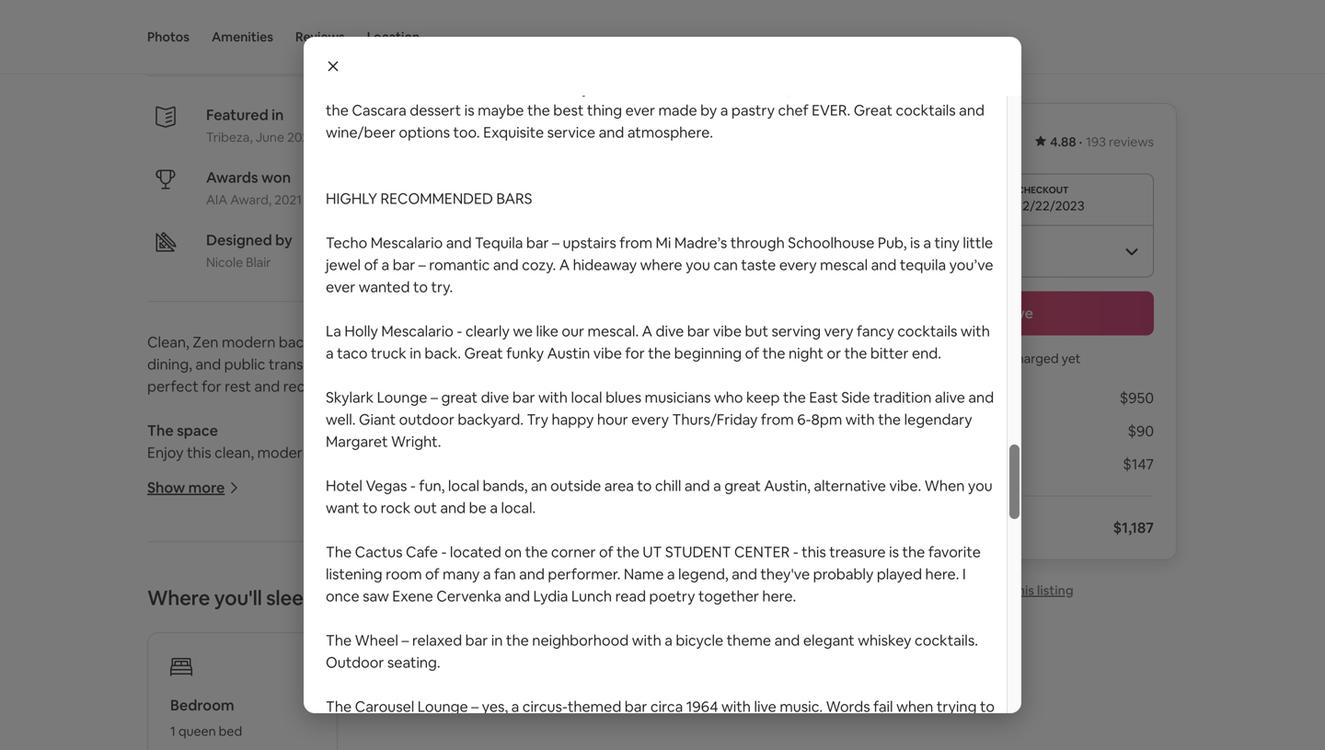 Task type: locate. For each thing, give the bounding box(es) containing it.
0 horizontal spatial east
[[461, 57, 490, 75]]

2 vertical spatial access
[[147, 487, 193, 506]]

books
[[275, 708, 317, 727]]

0 vertical spatial every
[[780, 255, 817, 274]]

backyard up the transportation.
[[279, 333, 341, 352]]

2 horizontal spatial can
[[714, 255, 738, 274]]

2 vertical spatial can
[[651, 708, 676, 727]]

2 la from the top
[[326, 322, 341, 341]]

mescalario inside la holly mescalario - clearly we like our mescal. a dive bar vibe but serving very fancy cocktails with a taco truck in back. great funky austin vibe for the beginning of the night or the bitter end.
[[381, 322, 454, 341]]

la inside la holly mescalario - clearly we like our mescal. a dive bar vibe but serving very fancy cocktails with a taco truck in back. great funky austin vibe for the beginning of the night or the bitter end.
[[326, 322, 341, 341]]

· left 193
[[1080, 133, 1083, 150]]

2 vertical spatial by
[[308, 465, 325, 484]]

backyard inside the space enjoy this clean, modern cottage nestled in a cozy but convenient central east austin neighborhood. inspired by japanese teahouses, this backyard cottage provides easy access to sxsw venues, acl fest, downtown, great restaurants, and public transportation while offering a peaceful retreat for resting and recharging.
[[500, 465, 563, 484]]

4.88 · 193 reviews
[[1051, 133, 1154, 150]]

0 horizontal spatial cottage
[[314, 443, 368, 462]]

great inside hotel vegas - fun, local bands, an outside area to chill and a great austin, alternative vibe. when you want to rock out and be a local.
[[725, 476, 761, 495]]

1 vertical spatial from
[[620, 233, 653, 252]]

12/22/2023 button
[[858, 174, 1154, 225]]

downtown,
[[380, 487, 456, 506]]

1 vertical spatial every
[[632, 410, 669, 429]]

$190 x 5 nights
[[858, 389, 957, 407]]

in down articles
[[390, 731, 402, 749]]

1 inside "gorgeous light, vaulted ceilings, and an open floor plan make this unique 1 br/1ba feel spacious, calm, and inviting. the beehive features a full kitchen, roomy indoor and outdoor showers, a lovely work space, all-new furnishings and fixtures and a queen bed as well as a double foldout couch."
[[636, 554, 642, 573]]

0 horizontal spatial space,
[[359, 598, 403, 617]]

atmosphere.
[[628, 123, 714, 142]]

you right if
[[160, 664, 184, 683]]

more inside if you want to see a great photo spread on the beehive, do a search for the magazine tribeza and "downsizing". they did a nice article on the place and you can see more pics. there have been 9 books and articles written about the beehive which you can find on the bookshelves. you will be staying in a one of a kind architectural gem.
[[670, 686, 706, 705]]

great down clearly
[[464, 344, 503, 363]]

with
[[961, 322, 991, 341], [539, 388, 568, 407], [846, 410, 875, 429], [632, 631, 662, 650], [722, 697, 751, 716]]

themed
[[568, 697, 622, 716]]

you up which
[[588, 686, 612, 705]]

sxsw, up backyard.
[[464, 377, 507, 396]]

enjoy
[[554, 57, 590, 75]]

1 vertical spatial lounge
[[418, 697, 468, 716]]

2 horizontal spatial want
[[394, 12, 428, 31]]

with inside the carousel lounge – yes, a circus-themed bar circa 1964 with live music. words fail when trying to describe how beloved this dive bar is to locals.
[[722, 697, 751, 716]]

modern up "inspired"
[[257, 443, 311, 462]]

incredible inside la contesa - downtown - excellent high end mexican food and incredible cocktails. feels a bit la but when you want to be fancy af, this is the spot to splurge.
[[747, 0, 814, 9]]

12/22/2023
[[1018, 197, 1085, 214]]

easy
[[405, 333, 436, 352], [685, 465, 716, 484]]

splurge.
[[649, 12, 702, 31]]

from up made
[[651, 79, 684, 98]]

try
[[527, 410, 549, 429]]

see down magazine
[[643, 686, 667, 705]]

with down read
[[632, 631, 662, 650]]

1 vertical spatial dive
[[481, 388, 509, 407]]

reviews
[[296, 29, 345, 45]]

every inside the techo mescalario and tequila bar – upstairs from mi madre's through schoolhouse pub, is a tiny little jewel of a bar – romantic and cozy. a hideaway where you can taste every mescal and tequila you've ever wanted to try.
[[780, 255, 817, 274]]

1 vertical spatial see
[[643, 686, 667, 705]]

0 vertical spatial lounge
[[377, 388, 428, 407]]

a left 'tiny'
[[924, 233, 932, 252]]

easy
[[363, 377, 394, 396]]

corner
[[551, 543, 596, 562]]

2 horizontal spatial bed
[[704, 598, 731, 617]]

in inside the wheel – relaxed bar in the neighborhood with a bicycle theme and elegant whiskey cocktails. outdoor seating.
[[491, 631, 503, 650]]

wheel
[[355, 631, 399, 650]]

dive inside la holly mescalario - clearly we like our mescal. a dive bar vibe but serving very fancy cocktails with a taco truck in back. great funky austin vibe for the beginning of the night or the bitter end.
[[656, 322, 684, 341]]

1 la from the top
[[326, 0, 341, 9]]

by down 2021
[[275, 231, 293, 249]]

for right search
[[602, 664, 621, 683]]

great right ever.
[[854, 101, 893, 120]]

to left try.
[[413, 278, 428, 296]]

out
[[414, 499, 437, 517]]

0 horizontal spatial more
[[188, 478, 225, 497]]

$1,187
[[1114, 518, 1154, 537]]

0 vertical spatial east
[[461, 57, 490, 75]]

1 horizontal spatial easy
[[685, 465, 716, 484]]

by up acl
[[308, 465, 325, 484]]

0 vertical spatial mescalario
[[371, 233, 443, 252]]

lounge inside the carousel lounge – yes, a circus-themed bar circa 1964 with live music. words fail when trying to describe how beloved this dive bar is to locals.
[[418, 697, 468, 716]]

1 horizontal spatial space,
[[510, 355, 554, 374]]

0 horizontal spatial lovely
[[280, 598, 319, 617]]

where you'll sleep
[[147, 585, 316, 611]]

mescalario
[[371, 233, 443, 252], [381, 322, 454, 341]]

and inside la contesa - downtown - excellent high end mexican food and incredible cocktails. feels a bit la but when you want to be fancy af, this is the spot to splurge.
[[719, 0, 744, 9]]

this inside la contesa - downtown - excellent high end mexican food and incredible cocktails. feels a bit la but when you want to be fancy af, this is the spot to splurge.
[[530, 12, 554, 31]]

suerte
[[326, 57, 371, 75]]

more up transportation
[[188, 478, 225, 497]]

but inside la contesa - downtown - excellent high end mexican food and incredible cocktails. feels a bit la but when you want to be fancy af, this is the spot to splurge.
[[976, 0, 999, 9]]

see
[[242, 664, 266, 683], [643, 686, 667, 705]]

1 horizontal spatial vibe
[[713, 322, 742, 341]]

neighborhood
[[532, 631, 629, 650]]

a
[[922, 0, 930, 9], [721, 101, 729, 120], [924, 233, 932, 252], [382, 255, 390, 274], [326, 344, 334, 363], [440, 443, 448, 462], [714, 476, 722, 495], [490, 499, 498, 517], [344, 510, 352, 528], [483, 565, 491, 584], [667, 565, 675, 584], [482, 576, 490, 595], [269, 598, 277, 617], [647, 598, 655, 617], [213, 620, 221, 639], [665, 631, 673, 650], [269, 664, 277, 683], [542, 664, 550, 683], [384, 686, 392, 705], [512, 697, 520, 716], [405, 731, 413, 749], [463, 731, 471, 749]]

for inside clean, zen modern backyard cottage, easy access to sxsw, convention center, great dining, and public transportation. gorgeous, peaceful space, close to the action but perfect for rest and recharging. easy access to sxsw, acl, f1 and all festivals.
[[202, 377, 222, 396]]

1 vertical spatial by
[[275, 231, 293, 249]]

0 vertical spatial backyard
[[279, 333, 341, 352]]

0 horizontal spatial easy
[[405, 333, 436, 352]]

to left rock at the left bottom of page
[[363, 499, 378, 517]]

this inside 'the cactus cafe - located on the corner of the ut student center - this treasure is the favorite listening room of many a fan and performer. name a legend, and they've probably played here. i once saw exene cervenka and lydia lunch read poetry together here.'
[[802, 543, 827, 562]]

0 horizontal spatial side
[[493, 57, 522, 75]]

austin down our
[[547, 344, 590, 363]]

1 horizontal spatial beehive
[[524, 708, 577, 727]]

1 vertical spatial cottage
[[566, 465, 620, 484]]

more up find
[[670, 686, 706, 705]]

you inside hotel vegas - fun, local bands, an outside area to chill and a great austin, alternative vibe. when you want to rock out and be a local.
[[968, 476, 993, 495]]

foldout
[[275, 620, 324, 639]]

la left holly
[[326, 322, 341, 341]]

but right action
[[686, 355, 709, 374]]

5
[[904, 389, 912, 407]]

in inside la holly mescalario - clearly we like our mescal. a dive bar vibe but serving very fancy cocktails with a taco truck in back. great funky austin vibe for the beginning of the night or the bitter end.
[[410, 344, 422, 363]]

bed inside bedroom 1 queen bed
[[219, 723, 242, 740]]

taste
[[742, 255, 776, 274]]

feels
[[884, 0, 918, 9]]

skylark
[[326, 388, 374, 407]]

recharging. down area
[[570, 510, 647, 528]]

1 vertical spatial a
[[642, 322, 653, 341]]

with up won't at top right
[[961, 322, 991, 341]]

the inside the space enjoy this clean, modern cottage nestled in a cozy but convenient central east austin neighborhood. inspired by japanese teahouses, this backyard cottage provides easy access to sxsw venues, acl fest, downtown, great restaurants, and public transportation while offering a peaceful retreat for resting and recharging.
[[147, 421, 174, 440]]

– down gorgeous,
[[431, 388, 438, 407]]

cottage,
[[345, 333, 402, 352]]

1 vertical spatial vibe
[[594, 344, 622, 363]]

you inside the techo mescalario and tequila bar – upstairs from mi madre's through schoolhouse pub, is a tiny little jewel of a bar – romantic and cozy. a hideaway where you can taste every mescal and tequila you've ever wanted to try.
[[686, 255, 711, 274]]

a inside la holly mescalario - clearly we like our mescal. a dive bar vibe but serving very fancy cocktails with a taco truck in back. great funky austin vibe for the beginning of the night or the bitter end.
[[642, 322, 653, 341]]

queen down bedroom on the bottom of the page
[[178, 723, 216, 740]]

sxsw, up the acl,
[[507, 333, 549, 352]]

modern inside the space enjoy this clean, modern cottage nestled in a cozy but convenient central east austin neighborhood. inspired by japanese teahouses, this backyard cottage provides easy access to sxsw venues, acl fest, downtown, great restaurants, and public transportation while offering a peaceful retreat for resting and recharging.
[[257, 443, 311, 462]]

for inside la holly mescalario - clearly we like our mescal. a dive bar vibe but serving very fancy cocktails with a taco truck in back. great funky austin vibe for the beginning of the night or the bitter end.
[[625, 344, 645, 363]]

spread
[[364, 664, 411, 683]]

the inside 'the cactus cafe - located on the corner of the ut student center - this treasure is the favorite listening room of many a fan and performer. name a legend, and they've probably played here. i once saw exene cervenka and lydia lunch read poetry together here.'
[[326, 543, 352, 562]]

peaceful inside clean, zen modern backyard cottage, easy access to sxsw, convention center, great dining, and public transportation. gorgeous, peaceful space, close to the action but perfect for rest and recharging. easy access to sxsw, acl, f1 and all festivals.
[[448, 355, 507, 374]]

1 horizontal spatial outdoor
[[399, 410, 455, 429]]

on up nice
[[414, 664, 432, 683]]

zen
[[193, 333, 219, 352]]

on up fan
[[505, 543, 522, 562]]

more
[[188, 478, 225, 497], [670, 686, 706, 705]]

location
[[367, 29, 420, 45]]

0 vertical spatial from
[[651, 79, 684, 98]]

architectural
[[506, 731, 592, 749]]

0 vertical spatial la
[[326, 0, 341, 9]]

0 vertical spatial ever
[[626, 101, 655, 120]]

peaceful inside the space enjoy this clean, modern cottage nestled in a cozy but convenient central east austin neighborhood. inspired by japanese teahouses, this backyard cottage provides easy access to sxsw venues, acl fest, downtown, great restaurants, and public transportation while offering a peaceful retreat for resting and recharging.
[[355, 510, 415, 528]]

·
[[207, 33, 211, 52], [290, 33, 293, 52], [336, 33, 339, 52], [1080, 133, 1083, 150]]

inviting.
[[281, 576, 334, 595]]

1 horizontal spatial peaceful
[[448, 355, 507, 374]]

hour
[[597, 410, 629, 429]]

to down neighborhood.
[[197, 487, 211, 506]]

0 vertical spatial more
[[188, 478, 225, 497]]

as left well
[[147, 620, 162, 639]]

the
[[767, 57, 793, 75], [147, 421, 174, 440], [326, 543, 352, 562], [337, 576, 363, 595], [326, 631, 352, 650], [326, 697, 352, 716]]

blair
[[246, 254, 271, 271]]

bed inside "gorgeous light, vaulted ceilings, and an open floor plan make this unique 1 br/1ba feel spacious, calm, and inviting. the beehive features a full kitchen, roomy indoor and outdoor showers, a lovely work space, all-new furnishings and fixtures and a queen bed as well as a double foldout couch."
[[704, 598, 731, 617]]

0 horizontal spatial as
[[147, 620, 162, 639]]

photo
[[320, 664, 361, 683]]

1 vertical spatial space,
[[359, 598, 403, 617]]

0 vertical spatial fancy
[[470, 12, 507, 31]]

when inside la contesa - downtown - excellent high end mexican food and incredible cocktails. feels a bit la but when you want to be fancy af, this is the spot to splurge.
[[326, 12, 363, 31]]

1 vertical spatial side
[[842, 388, 871, 407]]

austin inside la holly mescalario - clearly we like our mescal. a dive bar vibe but serving very fancy cocktails with a taco truck in back. great funky austin vibe for the beginning of the night or the bitter end.
[[547, 344, 590, 363]]

great inside skylark lounge – great dive bar with local blues musicians who keep the east side tradition alive and well. giant outdoor backyard. try happy hour every thurs/friday from 6-8pm with the legendary margaret wright.
[[441, 388, 478, 407]]

1 horizontal spatial cottage
[[566, 465, 620, 484]]

great inside la holly mescalario - clearly we like our mescal. a dive bar vibe but serving very fancy cocktails with a taco truck in back. great funky austin vibe for the beginning of the night or the bitter end.
[[464, 344, 503, 363]]

$147
[[1123, 455, 1154, 474]]

beehive
[[366, 576, 420, 595], [524, 708, 577, 727]]

lovely up sourced on the left top
[[621, 57, 660, 75]]

the for the cactus cafe - located on the corner of the ut student center - this treasure is the favorite listening room of many a fan and performer. name a legend, and they've probably played here. i once saw exene cervenka and lydia lunch read poetry together here.
[[326, 543, 352, 562]]

how
[[388, 719, 417, 738]]

featured in tribeza, june 2020
[[206, 105, 317, 145]]

2 vertical spatial east
[[645, 443, 674, 462]]

fancy up bitter
[[857, 322, 895, 341]]

0 vertical spatial want
[[394, 12, 428, 31]]

but right cozy
[[486, 443, 510, 462]]

fun,
[[419, 476, 445, 495]]

cocktails. left feels
[[817, 0, 881, 9]]

outdoor up well
[[147, 598, 203, 617]]

1 vertical spatial mescalario
[[381, 322, 454, 341]]

while
[[249, 510, 284, 528]]

work
[[322, 598, 356, 617]]

0 vertical spatial dive
[[656, 322, 684, 341]]

bar up the cozy.
[[527, 233, 549, 252]]

0 vertical spatial sxsw,
[[507, 333, 549, 352]]

in inside if you want to see a great photo spread on the beehive, do a search for the magazine tribeza and "downsizing". they did a nice article on the place and you can see more pics. there have been 9 books and articles written about the beehive which you can find on the bookshelves. you will be staying in a one of a kind architectural gem.
[[390, 731, 402, 749]]

space,
[[510, 355, 554, 374], [359, 598, 403, 617]]

amenities
[[212, 29, 273, 45]]

fancy inside la contesa - downtown - excellent high end mexican food and incredible cocktails. feels a bit la but when you want to be fancy af, this is the spot to splurge.
[[470, 12, 507, 31]]

1 horizontal spatial you
[[931, 350, 953, 367]]

la up reviews
[[326, 0, 341, 9]]

0 vertical spatial vibe
[[713, 322, 742, 341]]

1 horizontal spatial an
[[531, 476, 547, 495]]

want inside la contesa - downtown - excellent high end mexican food and incredible cocktails. feels a bit la but when you want to be fancy af, this is the spot to splurge.
[[394, 12, 428, 31]]

access up gorgeous,
[[439, 333, 485, 352]]

student
[[666, 543, 731, 562]]

find
[[679, 708, 705, 727]]

mescalario down 'highly recommended bars' on the top left
[[371, 233, 443, 252]]

a left full
[[482, 576, 490, 595]]

will
[[293, 731, 314, 749]]

0 horizontal spatial peaceful
[[355, 510, 415, 528]]

1 horizontal spatial great
[[854, 101, 893, 120]]

from down keep
[[761, 410, 794, 429]]

listening
[[326, 565, 383, 584]]

1 vertical spatial sxsw,
[[464, 377, 507, 396]]

theme
[[727, 631, 772, 650]]

bed down the legend,
[[704, 598, 731, 617]]

is inside 'the cactus cafe - located on the corner of the ut student center - this treasure is the favorite listening room of many a fan and performer. name a legend, and they've probably played here. i once saw exene cervenka and lydia lunch read poetry together here.'
[[889, 543, 899, 562]]

1 vertical spatial la
[[326, 322, 341, 341]]

a left cozy
[[440, 443, 448, 462]]

here. down they've
[[763, 587, 797, 606]]

want down hotel
[[326, 499, 360, 517]]

0 horizontal spatial you
[[265, 731, 290, 749]]

you
[[366, 12, 391, 31], [686, 255, 711, 274], [968, 476, 993, 495], [160, 664, 184, 683], [588, 686, 612, 705], [623, 708, 648, 727]]

about this space dialog
[[304, 0, 1022, 738]]

east inside the space enjoy this clean, modern cottage nestled in a cozy but convenient central east austin neighborhood. inspired by japanese teahouses, this backyard cottage provides easy access to sxsw venues, acl fest, downtown, great restaurants, and public transportation while offering a peaceful retreat for resting and recharging.
[[645, 443, 674, 462]]

the inside the carousel lounge – yes, a circus-themed bar circa 1964 with live music. words fail when trying to describe how beloved this dive bar is to locals.
[[326, 697, 352, 716]]

1 horizontal spatial side
[[842, 388, 871, 407]]

1 vertical spatial bed
[[704, 598, 731, 617]]

this down the yes, on the bottom
[[478, 719, 503, 738]]

0 horizontal spatial see
[[242, 664, 266, 683]]

– inside skylark lounge – great dive bar with local blues musicians who keep the east side tradition alive and well. giant outdoor backyard. try happy hour every thurs/friday from 6-8pm with the legendary margaret wright.
[[431, 388, 438, 407]]

f1
[[545, 377, 559, 396]]

la inside la contesa - downtown - excellent high end mexican food and incredible cocktails. feels a bit la but when you want to be fancy af, this is the spot to splurge.
[[326, 0, 341, 9]]

2 vertical spatial bed
[[219, 723, 242, 740]]

0 horizontal spatial an
[[394, 554, 410, 573]]

techo
[[326, 233, 368, 252]]

be inside if you want to see a great photo spread on the beehive, do a search for the magazine tribeza and "downsizing". they did a nice article on the place and you can see more pics. there have been 9 books and articles written about the beehive which you can find on the bookshelves. you will be staying in a one of a kind architectural gem.
[[317, 731, 335, 749]]

incredible up staff
[[747, 0, 814, 9]]

0 vertical spatial when
[[326, 12, 363, 31]]

food up splurge.
[[683, 0, 715, 9]]

great inside the space enjoy this clean, modern cottage nestled in a cozy but convenient central east austin neighborhood. inspired by japanese teahouses, this backyard cottage provides easy access to sxsw venues, acl fest, downtown, great restaurants, and public transportation while offering a peaceful retreat for resting and recharging.
[[459, 487, 495, 506]]

cocktails down fisherfolks
[[896, 101, 956, 120]]

0 vertical spatial beehive
[[366, 576, 420, 595]]

pub,
[[878, 233, 907, 252]]

0 horizontal spatial recharging.
[[283, 377, 360, 396]]

0 horizontal spatial want
[[188, 664, 221, 683]]

0 vertical spatial queen
[[658, 598, 701, 617]]

of down cafe
[[425, 565, 440, 584]]

0 horizontal spatial beehive
[[366, 576, 420, 595]]

can inside the techo mescalario and tequila bar – upstairs from mi madre's through schoolhouse pub, is a tiny little jewel of a bar – romantic and cozy. a hideaway where you can taste every mescal and tequila you've ever wanted to try.
[[714, 255, 738, 274]]

public down provides
[[611, 487, 652, 506]]

kerthy is a superhost. learn more about kerthy. image
[[697, 2, 749, 53], [697, 2, 749, 53]]

happy
[[552, 410, 594, 429]]

truck
[[371, 344, 407, 363]]

probably
[[814, 565, 874, 584]]

alive
[[935, 388, 966, 407]]

space, inside "gorgeous light, vaulted ceilings, and an open floor plan make this unique 1 br/1ba feel spacious, calm, and inviting. the beehive features a full kitchen, roomy indoor and outdoor showers, a lovely work space, all-new furnishings and fixtures and a queen bed as well as a double foldout couch."
[[359, 598, 403, 617]]

0 horizontal spatial cocktails.
[[817, 0, 881, 9]]

peaceful
[[448, 355, 507, 374], [355, 510, 415, 528]]

· up suerte
[[336, 33, 339, 52]]

1 vertical spatial austin
[[677, 443, 720, 462]]

stay
[[383, 57, 411, 75]]

0 vertical spatial access
[[439, 333, 485, 352]]

1 horizontal spatial when
[[897, 697, 934, 716]]

1 vertical spatial local
[[448, 476, 480, 495]]

be down bands,
[[469, 499, 487, 517]]

1 horizontal spatial lovely
[[621, 57, 660, 75]]

where
[[147, 585, 210, 611]]

2 horizontal spatial east
[[810, 388, 838, 407]]

cascara
[[352, 101, 407, 120]]

$190
[[858, 389, 890, 407]]

1 vertical spatial beehive
[[524, 708, 577, 727]]

here. left i
[[926, 565, 960, 584]]

night
[[789, 344, 824, 363]]

1 horizontal spatial by
[[308, 465, 325, 484]]

options
[[399, 123, 450, 142]]

a right the cozy.
[[560, 255, 570, 274]]

listing
[[1038, 582, 1074, 599]]

0 horizontal spatial incredible
[[401, 79, 468, 98]]

1 horizontal spatial queen
[[658, 598, 701, 617]]

but inside the space enjoy this clean, modern cottage nestled in a cozy but convenient central east austin neighborhood. inspired by japanese teahouses, this backyard cottage provides easy access to sxsw venues, acl fest, downtown, great restaurants, and public transportation while offering a peaceful retreat for resting and recharging.
[[486, 443, 510, 462]]

2 vertical spatial modern
[[257, 443, 311, 462]]

cocktails. right whiskey
[[915, 631, 979, 650]]

a up '"downsizing".'
[[269, 664, 277, 683]]

east up 8pm
[[810, 388, 838, 407]]

0 vertical spatial an
[[531, 476, 547, 495]]

austin
[[547, 344, 590, 363], [677, 443, 720, 462]]

0 vertical spatial by
[[701, 101, 717, 120]]

0 horizontal spatial by
[[275, 231, 293, 249]]

clean,
[[215, 443, 254, 462]]

the for the space enjoy this clean, modern cottage nestled in a cozy but convenient central east austin neighborhood. inspired by japanese teahouses, this backyard cottage provides easy access to sxsw venues, acl fest, downtown, great restaurants, and public transportation while offering a peaceful retreat for resting and recharging.
[[147, 421, 174, 440]]

great inside clean, zen modern backyard cottage, easy access to sxsw, convention center, great dining, and public transportation. gorgeous, peaceful space, close to the action but perfect for rest and recharging. easy access to sxsw, acl, f1 and all festivals.
[[681, 333, 718, 352]]

they
[[322, 686, 356, 705]]

1 horizontal spatial local
[[571, 388, 603, 407]]

in up june at the left
[[272, 105, 284, 124]]

0 vertical spatial outdoor
[[399, 410, 455, 429]]

0 vertical spatial can
[[714, 255, 738, 274]]

0 horizontal spatial ever
[[326, 278, 356, 296]]

1 horizontal spatial austin
[[677, 443, 720, 462]]

is down stay
[[388, 79, 398, 98]]

but inside clean, zen modern backyard cottage, easy access to sxsw, convention center, great dining, and public transportation. gorgeous, peaceful space, close to the action but perfect for rest and recharging. easy access to sxsw, acl, f1 and all festivals.
[[686, 355, 709, 374]]

every down blues
[[632, 410, 669, 429]]

you down contesa
[[366, 12, 391, 31]]

recharging. down the transportation.
[[283, 377, 360, 396]]

kitchen,
[[517, 576, 571, 595]]

staying
[[338, 731, 387, 749]]

1 vertical spatial want
[[326, 499, 360, 517]]

alternative
[[814, 476, 887, 495]]

be right the will
[[317, 731, 335, 749]]

is up 'too.'
[[465, 101, 475, 120]]

1 down 'tribeza'
[[170, 723, 176, 740]]

0 horizontal spatial every
[[632, 410, 669, 429]]

great up action
[[681, 333, 718, 352]]

ever inside the techo mescalario and tequila bar – upstairs from mi madre's through schoolhouse pub, is a tiny little jewel of a bar – romantic and cozy. a hideaway where you can taste every mescal and tequila you've ever wanted to try.
[[326, 278, 356, 296]]

inspired
[[251, 465, 305, 484]]

0 vertical spatial public
[[224, 355, 266, 374]]

restaurants,
[[499, 487, 579, 506]]

0 vertical spatial see
[[242, 664, 266, 683]]

modern inside clean, zen modern backyard cottage, easy access to sxsw, convention center, great dining, and public transportation. gorgeous, peaceful space, close to the action but perfect for rest and recharging. easy access to sxsw, acl, f1 and all festivals.
[[222, 333, 276, 352]]

from inside skylark lounge – great dive bar with local blues musicians who keep the east side tradition alive and well. giant outdoor backyard. try happy hour every thurs/friday from 6-8pm with the legendary margaret wright.
[[761, 410, 794, 429]]

1 vertical spatial cocktails.
[[915, 631, 979, 650]]

the inside la contesa - downtown - excellent high end mexican food and incredible cocktails. feels a bit la but when you want to be fancy af, this is the spot to splurge.
[[571, 12, 593, 31]]

and inside skylark lounge – great dive bar with local blues musicians who keep the east side tradition alive and well. giant outdoor backyard. try happy hour every thurs/friday from 6-8pm with the legendary margaret wright.
[[969, 388, 994, 407]]

east up most
[[461, 57, 490, 75]]

0 horizontal spatial public
[[224, 355, 266, 374]]

the up listening
[[326, 543, 352, 562]]

0 vertical spatial austin
[[547, 344, 590, 363]]

for left rest
[[202, 377, 222, 396]]

the inside the wheel – relaxed bar in the neighborhood with a bicycle theme and elegant whiskey cocktails. outdoor seating.
[[326, 631, 352, 650]]

but left serving
[[745, 322, 769, 341]]

can
[[714, 255, 738, 274], [616, 686, 640, 705], [651, 708, 676, 727]]

you
[[931, 350, 953, 367], [265, 731, 290, 749]]

mescalario inside the techo mescalario and tequila bar – upstairs from mi madre's through schoolhouse pub, is a tiny little jewel of a bar – romantic and cozy. a hideaway where you can taste every mescal and tequila you've ever wanted to try.
[[371, 233, 443, 252]]

bar up wanted
[[393, 255, 415, 274]]

the inside "gorgeous light, vaulted ceilings, and an open floor plan make this unique 1 br/1ba feel spacious, calm, and inviting. the beehive features a full kitchen, roomy indoor and outdoor showers, a lovely work space, all-new furnishings and fixtures and a queen bed as well as a double foldout couch."
[[337, 576, 363, 595]]

is right 'pub,'
[[910, 233, 921, 252]]

lounge up giant
[[377, 388, 428, 407]]

poetry
[[650, 587, 696, 606]]

$90
[[1128, 422, 1154, 441]]

1 vertical spatial cocktails
[[898, 322, 958, 341]]

the up describe
[[326, 697, 352, 716]]

– inside the carousel lounge – yes, a circus-themed bar circa 1964 with live music. words fail when trying to describe how beloved this dive bar is to locals.
[[472, 697, 479, 716]]

bar inside la holly mescalario - clearly we like our mescal. a dive bar vibe but serving very fancy cocktails with a taco truck in back. great funky austin vibe for the beginning of the night or the bitter end.
[[688, 322, 710, 341]]

area
[[605, 476, 634, 495]]

0 horizontal spatial food
[[352, 79, 384, 98]]

an up local. on the left of page
[[531, 476, 547, 495]]

ceilings,
[[308, 554, 362, 573]]

side up 8pm
[[842, 388, 871, 407]]

1 inside bedroom 1 queen bed
[[170, 723, 176, 740]]

bar inside the wheel – relaxed bar in the neighborhood with a bicycle theme and elegant whiskey cocktails. outdoor seating.
[[466, 631, 488, 650]]

want down contesa
[[394, 12, 428, 31]]

in inside the space enjoy this clean, modern cottage nestled in a cozy but convenient central east austin neighborhood. inspired by japanese teahouses, this backyard cottage provides easy access to sxsw venues, acl fest, downtown, great restaurants, and public transportation while offering a peaceful retreat for resting and recharging.
[[425, 443, 437, 462]]

all
[[591, 377, 605, 396]]

incredible up dessert
[[401, 79, 468, 98]]

aia
[[206, 191, 228, 208]]

you right when
[[968, 476, 993, 495]]

treasure
[[830, 543, 886, 562]]

side inside suerte - stay on the east side and enjoy this lovely modern space. the staff are attentive and kind, the food is incredible - most of it locally sourced from texas ranchers, farmers and fisherfolks - and the cascara dessert is maybe the best thing ever made by a pastry chef ever. great cocktails and wine/beer options too. exquisite service and atmosphere.
[[493, 57, 522, 75]]

1 horizontal spatial east
[[645, 443, 674, 462]]

an left the open
[[394, 554, 410, 573]]

la for la contesa - downtown - excellent high end mexican food and incredible cocktails. feels a bit la but when you want to be fancy af, this is the spot to splurge.
[[326, 0, 341, 9]]

and inside the wheel – relaxed bar in the neighborhood with a bicycle theme and elegant whiskey cocktails. outdoor seating.
[[775, 631, 800, 650]]



Task type: vqa. For each thing, say whether or not it's contained in the screenshot.
The within suerte - stay on the east side and enjoy this lovely modern space. the staff are attentive and kind, the food is incredible - most of it locally sourced from texas ranchers, farmers and fisherfolks - and the cascara dessert is maybe the best thing ever made by a pastry chef ever. great cocktails and wine/beer options too. exquisite service and atmosphere.
yes



Task type: describe. For each thing, give the bounding box(es) containing it.
easy inside clean, zen modern backyard cottage, easy access to sxsw, convention center, great dining, and public transportation. gorgeous, peaceful space, close to the action but perfect for rest and recharging. easy access to sxsw, acl, f1 and all festivals.
[[405, 333, 436, 352]]

bar down circus-
[[537, 719, 560, 738]]

locally
[[548, 79, 590, 98]]

be right won't at top right
[[992, 350, 1007, 367]]

try.
[[431, 278, 453, 296]]

be inside la contesa - downtown - excellent high end mexican food and incredible cocktails. feels a bit la but when you want to be fancy af, this is the spot to splurge.
[[449, 12, 467, 31]]

want inside hotel vegas - fun, local bands, an outside area to chill and a great austin, alternative vibe. when you want to rock out and be a local.
[[326, 499, 360, 517]]

space, inside clean, zen modern backyard cottage, easy access to sxsw, convention center, great dining, and public transportation. gorgeous, peaceful space, close to the action but perfect for rest and recharging. easy access to sxsw, acl, f1 and all festivals.
[[510, 355, 554, 374]]

backyard inside clean, zen modern backyard cottage, easy access to sxsw, convention center, great dining, and public transportation. gorgeous, peaceful space, close to the action but perfect for rest and recharging. easy access to sxsw, acl, f1 and all festivals.
[[279, 333, 341, 352]]

1 down the home
[[214, 33, 220, 52]]

the for the wheel – relaxed bar in the neighborhood with a bicycle theme and elegant whiskey cocktails. outdoor seating.
[[326, 631, 352, 650]]

magazine
[[651, 664, 716, 683]]

acl,
[[510, 377, 542, 396]]

little
[[963, 233, 994, 252]]

mexican
[[624, 0, 680, 9]]

cocktails. inside la contesa - downtown - excellent high end mexican food and incredible cocktails. feels a bit la but when you want to be fancy af, this is the spot to splurge.
[[817, 0, 881, 9]]

1 as from the left
[[147, 620, 162, 639]]

home
[[191, 0, 246, 27]]

a inside the carousel lounge – yes, a circus-themed bar circa 1964 with live music. words fail when trying to describe how beloved this dive bar is to locals.
[[512, 697, 520, 716]]

saw
[[363, 587, 389, 606]]

full
[[493, 576, 514, 595]]

a down showers,
[[213, 620, 221, 639]]

to down 'downtown' at top left
[[431, 12, 446, 31]]

lounge inside skylark lounge – great dive bar with local blues musicians who keep the east side tradition alive and well. giant outdoor backyard. try happy hour every thurs/friday from 6-8pm with the legendary margaret wright.
[[377, 388, 428, 407]]

hotel
[[326, 476, 363, 495]]

great inside suerte - stay on the east side and enjoy this lovely modern space. the staff are attentive and kind, the food is incredible - most of it locally sourced from texas ranchers, farmers and fisherfolks - and the cascara dessert is maybe the best thing ever made by a pastry chef ever. great cocktails and wine/beer options too. exquisite service and atmosphere.
[[854, 101, 893, 120]]

venues,
[[258, 487, 309, 506]]

been
[[225, 708, 260, 727]]

outdoor inside "gorgeous light, vaulted ceilings, and an open floor plan make this unique 1 br/1ba feel spacious, calm, and inviting. the beehive features a full kitchen, roomy indoor and outdoor showers, a lovely work space, all-new furnishings and fixtures and a queen bed as well as a double foldout couch."
[[147, 598, 203, 617]]

every inside skylark lounge – great dive bar with local blues musicians who keep the east side tradition alive and well. giant outdoor backyard. try happy hour every thurs/friday from 6-8pm with the legendary margaret wright.
[[632, 410, 669, 429]]

sleep
[[266, 585, 316, 611]]

on inside 'the cactus cafe - located on the corner of the ut student center - this treasure is the favorite listening room of many a fan and performer. name a legend, and they've probably played here. i once saw exene cervenka and lydia lunch read poetry together here.'
[[505, 543, 522, 562]]

madre's
[[675, 233, 728, 252]]

i
[[963, 565, 966, 584]]

holly
[[345, 322, 378, 341]]

- inside la holly mescalario - clearly we like our mescal. a dive bar vibe but serving very fancy cocktails with a taco truck in back. great funky austin vibe for the beginning of the night or the bitter end.
[[457, 322, 463, 341]]

provides
[[623, 465, 682, 484]]

– up the cozy.
[[552, 233, 560, 252]]

designed
[[206, 231, 272, 249]]

trying
[[937, 697, 977, 716]]

1 left bath
[[343, 33, 349, 52]]

this inside suerte - stay on the east side and enjoy this lovely modern space. the staff are attentive and kind, the food is incredible - most of it locally sourced from texas ranchers, farmers and fisherfolks - and the cascara dessert is maybe the best thing ever made by a pastry chef ever. great cocktails and wine/beer options too. exquisite service and atmosphere.
[[594, 57, 618, 75]]

with inside la holly mescalario - clearly we like our mescal. a dive bar vibe but serving very fancy cocktails with a taco truck in back. great funky austin vibe for the beginning of the night or the bitter end.
[[961, 322, 991, 341]]

pics.
[[709, 686, 740, 705]]

describe
[[326, 719, 385, 738]]

beehive inside "gorgeous light, vaulted ceilings, and an open floor plan make this unique 1 br/1ba feel spacious, calm, and inviting. the beehive features a full kitchen, roomy indoor and outdoor showers, a lovely work space, all-new furnishings and fixtures and a queen bed as well as a double foldout couch."
[[366, 576, 420, 595]]

austin inside the space enjoy this clean, modern cottage nestled in a cozy but convenient central east austin neighborhood. inspired by japanese teahouses, this backyard cottage provides easy access to sxsw venues, acl fest, downtown, great restaurants, and public transportation while offering a peaceful retreat for resting and recharging.
[[677, 443, 720, 462]]

0 vertical spatial cottage
[[314, 443, 368, 462]]

bedroom
[[170, 696, 234, 715]]

is inside la contesa - downtown - excellent high end mexican food and incredible cocktails. feels a bit la but when you want to be fancy af, this is the spot to splurge.
[[557, 12, 567, 31]]

double
[[224, 620, 271, 639]]

an inside "gorgeous light, vaulted ceilings, and an open floor plan make this unique 1 br/1ba feel spacious, calm, and inviting. the beehive features a full kitchen, roomy indoor and outdoor showers, a lovely work space, all-new furnishings and fixtures and a queen bed as well as a double foldout couch."
[[394, 554, 410, 573]]

of inside the techo mescalario and tequila bar – upstairs from mi madre's through schoolhouse pub, is a tiny little jewel of a bar – romantic and cozy. a hideaway where you can taste every mescal and tequila you've ever wanted to try.
[[364, 255, 378, 274]]

performer.
[[548, 565, 621, 584]]

from inside suerte - stay on the east side and enjoy this lovely modern space. the staff are attentive and kind, the food is incredible - most of it locally sourced from texas ranchers, farmers and fisherfolks - and the cascara dessert is maybe the best thing ever made by a pastry chef ever. great cocktails and wine/beer options too. exquisite service and atmosphere.
[[651, 79, 684, 98]]

public inside clean, zen modern backyard cottage, easy access to sxsw, convention center, great dining, and public transportation. gorgeous, peaceful space, close to the action but perfect for rest and recharging. easy access to sxsw, acl, f1 and all festivals.
[[224, 355, 266, 374]]

for inside if you want to see a great photo spread on the beehive, do a search for the magazine tribeza and "downsizing". they did a nice article on the place and you can see more pics. there have been 9 books and articles written about the beehive which you can find on the bookshelves. you will be staying in a one of a kind architectural gem.
[[602, 664, 621, 683]]

1 down hosted
[[297, 33, 303, 52]]

outdoor inside skylark lounge – great dive bar with local blues musicians who keep the east side tradition alive and well. giant outdoor backyard. try happy hour every thurs/friday from 6-8pm with the legendary margaret wright.
[[399, 410, 455, 429]]

1 horizontal spatial here.
[[926, 565, 960, 584]]

0 horizontal spatial here.
[[763, 587, 797, 606]]

- down kind,
[[953, 79, 958, 98]]

where
[[640, 255, 683, 274]]

a right read
[[647, 598, 655, 617]]

by inside the designed by nicole blair
[[275, 231, 293, 249]]

tiny
[[147, 0, 187, 27]]

– left romantic
[[419, 255, 426, 274]]

1 horizontal spatial see
[[643, 686, 667, 705]]

nestled
[[372, 443, 422, 462]]

you up gem.
[[623, 708, 648, 727]]

bit
[[933, 0, 951, 9]]

- right cafe
[[441, 543, 447, 562]]

to inside if you want to see a great photo spread on the beehive, do a search for the magazine tribeza and "downsizing". they did a nice article on the place and you can see more pics. there have been 9 books and articles written about the beehive which you can find on the bookshelves. you will be staying in a one of a kind architectural gem.
[[225, 664, 239, 683]]

a up double
[[269, 598, 277, 617]]

"downsizing".
[[229, 686, 319, 705]]

hotel vegas - fun, local bands, an outside area to chill and a great austin, alternative vibe. when you want to rock out and be a local.
[[326, 476, 993, 517]]

the for the carousel lounge – yes, a circus-themed bar circa 1964 with live music. words fail when trying to describe how beloved this dive bar is to locals.
[[326, 697, 352, 716]]

this down space
[[187, 443, 211, 462]]

1 horizontal spatial can
[[651, 708, 676, 727]]

a left kind
[[463, 731, 471, 749]]

skylark lounge – great dive bar with local blues musicians who keep the east side tradition alive and well. giant outdoor backyard. try happy hour every thurs/friday from 6-8pm with the legendary margaret wright.
[[326, 388, 994, 451]]

thurs/friday
[[673, 410, 758, 429]]

bars
[[497, 189, 533, 208]]

queen inside bedroom 1 queen bed
[[178, 723, 216, 740]]

report this listing button
[[938, 582, 1074, 599]]

too.
[[453, 123, 480, 142]]

to right 'trying'
[[980, 697, 995, 716]]

you inside if you want to see a great photo spread on the beehive, do a search for the magazine tribeza and "downsizing". they did a nice article on the place and you can see more pics. there have been 9 books and articles written about the beehive which you can find on the bookshelves. you will be staying in a one of a kind architectural gem.
[[265, 731, 290, 749]]

- inside hotel vegas - fun, local bands, an outside area to chill and a great austin, alternative vibe. when you want to rock out and be a local.
[[411, 476, 416, 495]]

end.
[[912, 344, 942, 363]]

you inside la contesa - downtown - excellent high end mexican food and incredible cocktails. feels a bit la but when you want to be fancy af, this is the spot to splurge.
[[366, 12, 391, 31]]

easy inside the space enjoy this clean, modern cottage nestled in a cozy but convenient central east austin neighborhood. inspired by japanese teahouses, this backyard cottage provides easy access to sxsw venues, acl fest, downtown, great restaurants, and public transportation while offering a peaceful retreat for resting and recharging.
[[685, 465, 716, 484]]

tradition
[[874, 388, 932, 407]]

2 as from the left
[[195, 620, 210, 639]]

a down fest,
[[344, 510, 352, 528]]

is inside the techo mescalario and tequila bar – upstairs from mi madre's through schoolhouse pub, is a tiny little jewel of a bar – romantic and cozy. a hideaway where you can taste every mescal and tequila you've ever wanted to try.
[[910, 233, 921, 252]]

a inside the techo mescalario and tequila bar – upstairs from mi madre's through schoolhouse pub, is a tiny little jewel of a bar – romantic and cozy. a hideaway where you can taste every mescal and tequila you've ever wanted to try.
[[560, 255, 570, 274]]

circa
[[651, 697, 683, 716]]

beehive inside if you want to see a great photo spread on the beehive, do a search for the magazine tribeza and "downsizing". they did a nice article on the place and you can see more pics. there have been 9 books and articles written about the beehive which you can find on the bookshelves. you will be staying in a one of a kind architectural gem.
[[524, 708, 577, 727]]

upstairs
[[563, 233, 617, 252]]

$950
[[1120, 389, 1154, 407]]

1 vertical spatial can
[[616, 686, 640, 705]]

offering
[[287, 510, 341, 528]]

vaulted
[[254, 554, 305, 573]]

when
[[925, 476, 965, 495]]

cocktails inside la holly mescalario - clearly we like our mescal. a dive bar vibe but serving very fancy cocktails with a taco truck in back. great funky austin vibe for the beginning of the night or the bitter end.
[[898, 322, 958, 341]]

if you want to see a great photo spread on the beehive, do a search for the magazine tribeza and "downsizing". they did a nice article on the place and you can see more pics. there have been 9 books and articles written about the beehive which you can find on the bookshelves. you will be staying in a one of a kind architectural gem.
[[147, 664, 743, 749]]

ever inside suerte - stay on the east side and enjoy this lovely modern space. the staff are attentive and kind, the food is incredible - most of it locally sourced from texas ranchers, farmers and fisherfolks - and the cascara dessert is maybe the best thing ever made by a pastry chef ever. great cocktails and wine/beer options too. exquisite service and atmosphere.
[[626, 101, 655, 120]]

close
[[557, 355, 593, 374]]

of inside if you want to see a great photo spread on the beehive, do a search for the magazine tribeza and "downsizing". they did a nice article on the place and you can see more pics. there have been 9 books and articles written about the beehive which you can find on the bookshelves. you will be staying in a one of a kind architectural gem.
[[445, 731, 460, 749]]

to down back.
[[446, 377, 461, 396]]

cervenka
[[437, 587, 502, 606]]

this down cozy
[[473, 465, 497, 484]]

pastry
[[732, 101, 775, 120]]

0 horizontal spatial vibe
[[594, 344, 622, 363]]

recommended
[[381, 189, 493, 208]]

· right guests on the top left of page
[[207, 33, 211, 52]]

acl
[[313, 487, 341, 506]]

with up try
[[539, 388, 568, 407]]

the inside the wheel – relaxed bar in the neighborhood with a bicycle theme and elegant whiskey cocktails. outdoor seating.
[[506, 631, 529, 650]]

wine/beer
[[326, 123, 396, 142]]

show
[[147, 478, 185, 497]]

this inside the carousel lounge – yes, a circus-themed bar circa 1964 with live music. words fail when trying to describe how beloved this dive bar is to locals.
[[478, 719, 503, 738]]

dive inside the carousel lounge – yes, a circus-themed bar circa 1964 with live music. words fail when trying to describe how beloved this dive bar is to locals.
[[506, 719, 534, 738]]

- right contesa
[[405, 0, 410, 9]]

the inside clean, zen modern backyard cottage, easy access to sxsw, convention center, great dining, and public transportation. gorgeous, peaceful space, close to the action but perfect for rest and recharging. easy access to sxsw, acl, f1 and all festivals.
[[614, 355, 637, 374]]

well.
[[326, 410, 356, 429]]

in inside featured in tribeza, june 2020
[[272, 105, 284, 124]]

a right do
[[542, 664, 550, 683]]

with inside the wheel – relaxed bar in the neighborhood with a bicycle theme and elegant whiskey cocktails. outdoor seating.
[[632, 631, 662, 650]]

fisherfolks
[[880, 79, 950, 98]]

1 vertical spatial access
[[397, 377, 443, 396]]

0 vertical spatial you
[[931, 350, 953, 367]]

east inside suerte - stay on the east side and enjoy this lovely modern space. the staff are attentive and kind, the food is incredible - most of it locally sourced from texas ranchers, farmers and fisherfolks - and the cascara dessert is maybe the best thing ever made by a pastry chef ever. great cocktails and wine/beer options too. exquisite service and atmosphere.
[[461, 57, 490, 75]]

for inside the space enjoy this clean, modern cottage nestled in a cozy but convenient central east austin neighborhood. inspired by japanese teahouses, this backyard cottage provides easy access to sxsw venues, acl fest, downtown, great restaurants, and public transportation while offering a peaceful retreat for resting and recharging.
[[468, 510, 488, 528]]

2021
[[274, 191, 302, 208]]

written
[[401, 708, 451, 727]]

a up poetry
[[667, 565, 675, 584]]

backyard.
[[458, 410, 524, 429]]

local inside hotel vegas - fun, local bands, an outside area to chill and a great austin, alternative vibe. when you want to rock out and be a local.
[[448, 476, 480, 495]]

bar up locals.
[[625, 697, 648, 716]]

on down pics.
[[708, 708, 726, 727]]

modern inside suerte - stay on the east side and enjoy this lovely modern space. the staff are attentive and kind, the food is incredible - most of it locally sourced from texas ranchers, farmers and fisherfolks - and the cascara dessert is maybe the best thing ever made by a pastry chef ever. great cocktails and wine/beer options too. exquisite service and atmosphere.
[[663, 57, 717, 75]]

2020
[[287, 129, 317, 145]]

attentive
[[855, 57, 917, 75]]

when inside the carousel lounge – yes, a circus-themed bar circa 1964 with live music. words fail when trying to describe how beloved this dive bar is to locals.
[[897, 697, 934, 716]]

recharging. inside clean, zen modern backyard cottage, easy access to sxsw, convention center, great dining, and public transportation. gorgeous, peaceful space, close to the action but perfect for rest and recharging. easy access to sxsw, acl, f1 and all festivals.
[[283, 377, 360, 396]]

service
[[547, 123, 596, 142]]

clean, zen modern backyard cottage, easy access to sxsw, convention center, great dining, and public transportation. gorgeous, peaceful space, close to the action but perfect for rest and recharging. easy access to sxsw, acl, f1 and all festivals.
[[147, 333, 721, 396]]

- up they've
[[793, 543, 799, 562]]

you won't be charged yet
[[931, 350, 1081, 367]]

cocktails. inside the wheel – relaxed bar in the neighborhood with a bicycle theme and elegant whiskey cocktails. outdoor seating.
[[915, 631, 979, 650]]

words
[[826, 697, 871, 716]]

recharging. inside the space enjoy this clean, modern cottage nestled in a cozy but convenient central east austin neighborhood. inspired by japanese teahouses, this backyard cottage provides easy access to sxsw venues, acl fest, downtown, great restaurants, and public transportation while offering a peaceful retreat for resting and recharging.
[[570, 510, 647, 528]]

carousel
[[355, 697, 415, 716]]

to inside the techo mescalario and tequila bar – upstairs from mi madre's through schoolhouse pub, is a tiny little jewel of a bar – romantic and cozy. a hideaway where you can taste every mescal and tequila you've ever wanted to try.
[[413, 278, 428, 296]]

locals.
[[594, 719, 636, 738]]

from inside the techo mescalario and tequila bar – upstairs from mi madre's through schoolhouse pub, is a tiny little jewel of a bar – romantic and cozy. a hideaway where you can taste every mescal and tequila you've ever wanted to try.
[[620, 233, 653, 252]]

vegas
[[366, 476, 407, 495]]

cleaning fee
[[858, 422, 943, 441]]

of inside suerte - stay on the east side and enjoy this lovely modern space. the staff are attentive and kind, the food is incredible - most of it locally sourced from texas ranchers, farmers and fisherfolks - and the cascara dessert is maybe the best thing ever made by a pastry chef ever. great cocktails and wine/beer options too. exquisite service and atmosphere.
[[518, 79, 532, 98]]

great inside if you want to see a great photo spread on the beehive, do a search for the magazine tribeza and "downsizing". they did a nice article on the place and you can see more pics. there have been 9 books and articles written about the beehive which you can find on the bookshelves. you will be staying in a one of a kind architectural gem.
[[281, 664, 317, 683]]

june
[[256, 129, 284, 145]]

a right chill
[[714, 476, 722, 495]]

giant
[[359, 410, 396, 429]]

on up the 'about'
[[472, 686, 490, 705]]

to left we at the left
[[489, 333, 503, 352]]

bedroom
[[223, 33, 287, 52]]

this left listing on the bottom right of the page
[[1013, 582, 1035, 599]]

- left stay
[[374, 57, 380, 75]]

ever.
[[812, 101, 851, 120]]

you'll
[[214, 585, 262, 611]]

designed by nicole blair
[[206, 231, 293, 271]]

excellent
[[498, 0, 559, 9]]

by inside the space enjoy this clean, modern cottage nestled in a cozy but convenient central east austin neighborhood. inspired by japanese teahouses, this backyard cottage provides easy access to sxsw venues, acl fest, downtown, great restaurants, and public transportation while offering a peaceful retreat for resting and recharging.
[[308, 465, 325, 484]]

new
[[426, 598, 455, 617]]

to down mexican
[[631, 12, 645, 31]]

tribeza,
[[206, 129, 253, 145]]

want inside if you want to see a great photo spread on the beehive, do a search for the magazine tribeza and "downsizing". they did a nice article on the place and you can see more pics. there have been 9 books and articles written about the beehive which you can find on the bookshelves. you will be staying in a one of a kind architectural gem.
[[188, 664, 221, 683]]

an inside hotel vegas - fun, local bands, an outside area to chill and a great austin, alternative vibe. when you want to rock out and be a local.
[[531, 476, 547, 495]]

chef
[[778, 101, 809, 120]]

on inside suerte - stay on the east side and enjoy this lovely modern space. the staff are attentive and kind, the food is incredible - most of it locally sourced from texas ranchers, farmers and fisherfolks - and the cascara dessert is maybe the best thing ever made by a pastry chef ever. great cocktails and wine/beer options too. exquisite service and atmosphere.
[[414, 57, 431, 75]]

relaxed
[[412, 631, 462, 650]]

- left most
[[471, 79, 476, 98]]

best
[[554, 101, 584, 120]]

to inside the space enjoy this clean, modern cottage nestled in a cozy but convenient central east austin neighborhood. inspired by japanese teahouses, this backyard cottage provides easy access to sxsw venues, acl fest, downtown, great restaurants, and public transportation while offering a peaceful retreat for resting and recharging.
[[197, 487, 211, 506]]

once
[[326, 587, 360, 606]]

a left one
[[405, 731, 413, 749]]

legendary
[[905, 410, 973, 429]]

by inside suerte - stay on the east side and enjoy this lovely modern space. the staff are attentive and kind, the food is incredible - most of it locally sourced from texas ranchers, farmers and fisherfolks - and the cascara dessert is maybe the best thing ever made by a pastry chef ever. great cocktails and wine/beer options too. exquisite service and atmosphere.
[[701, 101, 717, 120]]

with down '$190'
[[846, 410, 875, 429]]

- left the excellent
[[489, 0, 495, 9]]

a up wanted
[[382, 255, 390, 274]]

food inside suerte - stay on the east side and enjoy this lovely modern space. the staff are attentive and kind, the food is incredible - most of it locally sourced from texas ranchers, farmers and fisherfolks - and the cascara dessert is maybe the best thing ever made by a pastry chef ever. great cocktails and wine/beer options too. exquisite service and atmosphere.
[[352, 79, 384, 98]]

public inside the space enjoy this clean, modern cottage nestled in a cozy but convenient central east austin neighborhood. inspired by japanese teahouses, this backyard cottage provides easy access to sxsw venues, acl fest, downtown, great restaurants, and public transportation while offering a peaceful retreat for resting and recharging.
[[611, 487, 652, 506]]

blues
[[606, 388, 642, 407]]

a inside the wheel – relaxed bar in the neighborhood with a bicycle theme and elegant whiskey cocktails. outdoor seating.
[[665, 631, 673, 650]]

to down "themed"
[[577, 719, 591, 738]]

to up all
[[596, 355, 611, 374]]

· left reviews
[[290, 33, 293, 52]]

space.
[[720, 57, 764, 75]]

fail
[[874, 697, 894, 716]]

nicole
[[206, 254, 243, 271]]

a left fan
[[483, 565, 491, 584]]

cocktails inside suerte - stay on the east side and enjoy this lovely modern space. the staff are attentive and kind, the food is incredible - most of it locally sourced from texas ranchers, farmers and fisherfolks - and the cascara dessert is maybe the best thing ever made by a pastry chef ever. great cocktails and wine/beer options too. exquisite service and atmosphere.
[[896, 101, 956, 120]]

or
[[827, 344, 842, 363]]

a right did
[[384, 686, 392, 705]]

queen inside "gorgeous light, vaulted ceilings, and an open floor plan make this unique 1 br/1ba feel spacious, calm, and inviting. the beehive features a full kitchen, roomy indoor and outdoor showers, a lovely work space, all-new furnishings and fixtures and a queen bed as well as a double foldout couch."
[[658, 598, 701, 617]]

to left chill
[[637, 476, 652, 495]]

the inside suerte - stay on the east side and enjoy this lovely modern space. the staff are attentive and kind, the food is incredible - most of it locally sourced from texas ranchers, farmers and fisherfolks - and the cascara dessert is maybe the best thing ever made by a pastry chef ever. great cocktails and wine/beer options too. exquisite service and atmosphere.
[[767, 57, 793, 75]]

jewel
[[326, 255, 361, 274]]

sourced
[[593, 79, 648, 98]]

a inside la contesa - downtown - excellent high end mexican food and incredible cocktails. feels a bit la but when you want to be fancy af, this is the spot to splurge.
[[922, 0, 930, 9]]

perfect
[[147, 377, 199, 396]]

who
[[714, 388, 743, 407]]

of up performer.
[[599, 543, 614, 562]]

la for la holly mescalario - clearly we like our mescal. a dive bar vibe but serving very fancy cocktails with a taco truck in back. great funky austin vibe for the beginning of the night or the bitter end.
[[326, 322, 341, 341]]

funky
[[507, 344, 544, 363]]

a left local. on the left of page
[[490, 499, 498, 517]]



